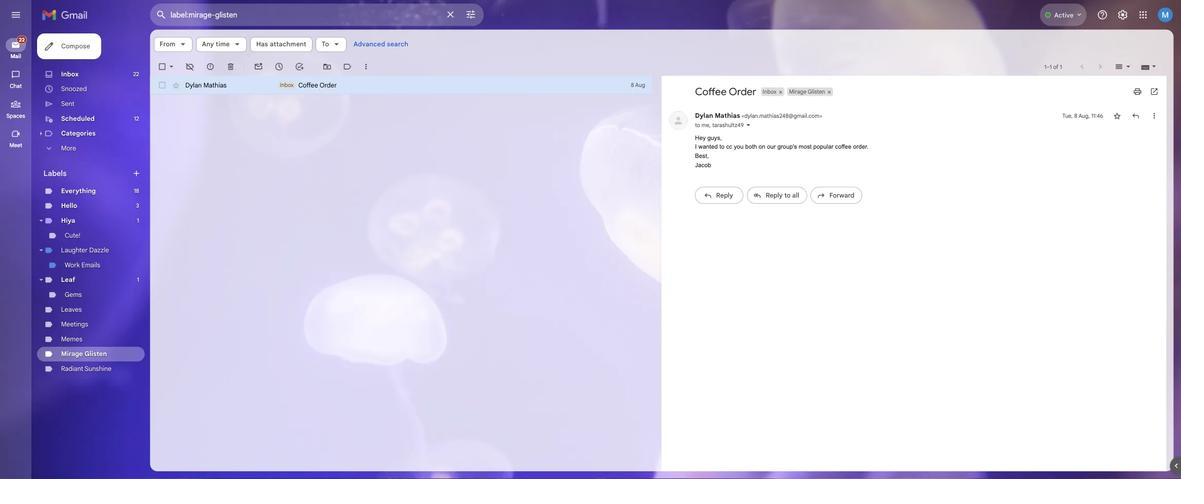 Task type: vqa. For each thing, say whether or not it's contained in the screenshot.
Cute!
yes



Task type: describe. For each thing, give the bounding box(es) containing it.
memes link
[[68, 373, 92, 382]]

mail
[[12, 59, 23, 66]]

to button
[[351, 41, 385, 58]]

gems link
[[72, 323, 91, 332]]

compose
[[68, 47, 100, 56]]

scheduled link
[[68, 128, 105, 136]]

has attachment
[[285, 45, 341, 53]]

laughter
[[68, 274, 98, 283]]

from button
[[171, 41, 214, 58]]

inbox for inbox coffee order
[[311, 91, 327, 98]]

compose button
[[41, 37, 113, 66]]

22 inside mail navigation
[[21, 41, 28, 48]]

meetings
[[68, 356, 98, 365]]

attachment
[[300, 45, 341, 53]]

remove label "mirage glisten" image
[[206, 69, 216, 79]]

dylan mathias
[[206, 90, 252, 99]]

coffee inside row
[[332, 90, 354, 99]]

12
[[149, 128, 155, 136]]

none checkbox inside row
[[175, 90, 185, 100]]

snooze image
[[305, 69, 315, 79]]

laughter dazzle link
[[68, 274, 121, 283]]

radiant sunshine link
[[68, 406, 124, 415]]

3
[[151, 225, 155, 233]]

sent link
[[68, 111, 83, 120]]

advanced search button
[[389, 40, 458, 59]]

categories link
[[68, 144, 106, 153]]

glisten
[[94, 389, 119, 398]]

dazzle
[[99, 274, 121, 283]]

1 – 1 of 1
[[1161, 70, 1181, 78]]

more button
[[41, 157, 161, 173]]

leaf
[[68, 307, 84, 316]]

mail heading
[[0, 59, 35, 67]]

snoozed link
[[68, 95, 97, 103]]

gems
[[72, 323, 91, 332]]

1 horizontal spatial order
[[810, 95, 841, 109]]

dylan
[[206, 90, 224, 99]]

cute! link
[[72, 257, 90, 266]]

18
[[149, 208, 155, 216]]

chat heading
[[0, 92, 35, 100]]

sent
[[68, 111, 83, 120]]

radiant sunshine
[[68, 406, 124, 415]]

snoozed
[[68, 95, 97, 103]]

spaces heading
[[0, 125, 35, 133]]

delete image
[[251, 69, 262, 79]]

has attachment button
[[278, 41, 347, 58]]

22 link
[[6, 40, 30, 58]]

hello
[[68, 224, 86, 233]]

add to tasks image
[[328, 69, 338, 79]]

any time button
[[218, 41, 274, 58]]

leaf link
[[68, 307, 84, 316]]

any
[[224, 45, 238, 53]]

1 horizontal spatial coffee
[[773, 95, 808, 109]]

leaves
[[68, 340, 91, 349]]

search
[[430, 45, 454, 54]]

inbox for inbox
[[68, 78, 88, 87]]

work
[[72, 290, 89, 299]]

jacob
[[773, 180, 791, 187]]

gmail image
[[46, 6, 103, 27]]

none checkbox inside the "coffee order" main content
[[175, 69, 185, 79]]



Task type: locate. For each thing, give the bounding box(es) containing it.
order
[[355, 90, 374, 99], [810, 95, 841, 109]]

8 aug
[[701, 91, 717, 99]]

report spam image
[[229, 69, 239, 79]]

cute!
[[72, 257, 90, 266]]

0 vertical spatial inbox
[[68, 78, 88, 87]]

22 up 12
[[148, 79, 155, 86]]

spaces
[[7, 125, 28, 132]]

hello link
[[68, 224, 86, 233]]

hey
[[773, 150, 785, 157]]

mathias
[[226, 90, 252, 99]]

Search in emails text field
[[190, 11, 488, 22]]

inbox coffee order
[[311, 90, 374, 99]]

labels image
[[381, 69, 391, 79]]

any time
[[224, 45, 255, 53]]

Search in emails search field
[[167, 4, 538, 29]]

coffee down add to tasks icon
[[332, 90, 354, 99]]

has
[[285, 45, 298, 53]]

0 horizontal spatial order
[[355, 90, 374, 99]]

order inside row
[[355, 90, 374, 99]]

advanced
[[393, 45, 428, 54]]

8
[[701, 91, 705, 99]]

hiya
[[68, 241, 84, 250]]

more image
[[402, 69, 412, 79]]

advanced search options image
[[513, 6, 534, 26]]

inbox
[[68, 78, 88, 87], [311, 91, 327, 98]]

mirage glisten
[[68, 389, 119, 398]]

everything link
[[68, 208, 107, 217]]

work emails
[[72, 290, 112, 299]]

inbox up snoozed
[[68, 78, 88, 87]]

1
[[1161, 70, 1163, 78], [1167, 70, 1169, 78], [1178, 70, 1181, 78], [152, 241, 155, 249], [152, 307, 155, 315]]

emails
[[91, 290, 112, 299]]

meet
[[10, 158, 25, 165]]

mirage
[[68, 389, 92, 398]]

laughter dazzle
[[68, 274, 121, 283]]

more
[[68, 161, 85, 170]]

meet heading
[[0, 158, 35, 166]]

inbox down snooze icon
[[311, 91, 327, 98]]

row containing dylan mathias
[[167, 84, 726, 105]]

work emails link
[[72, 290, 112, 299]]

None checkbox
[[175, 90, 185, 100]]

move to image
[[359, 69, 369, 79]]

0 horizontal spatial coffee
[[332, 90, 354, 99]]

main menu image
[[11, 10, 24, 23]]

1 vertical spatial inbox
[[311, 91, 327, 98]]

mail navigation
[[0, 33, 36, 480]]

–
[[1163, 70, 1167, 78]]

inbox inside "inbox coffee order"
[[311, 91, 327, 98]]

labels heading
[[48, 188, 146, 198]]

0 vertical spatial 22
[[21, 41, 28, 48]]

0 horizontal spatial inbox
[[68, 78, 88, 87]]

row
[[167, 84, 726, 105]]

leaves link
[[68, 340, 91, 349]]

hiya link
[[68, 241, 84, 250]]

1 horizontal spatial 22
[[148, 79, 155, 86]]

coffee
[[332, 90, 354, 99], [773, 95, 808, 109]]

inbox link
[[68, 78, 88, 87]]

0 horizontal spatial 22
[[21, 41, 28, 48]]

advanced search
[[393, 45, 454, 54]]

to
[[358, 45, 366, 53]]

hey guys,
[[773, 150, 804, 157]]

chat
[[11, 92, 24, 99]]

None checkbox
[[175, 69, 185, 79]]

memes
[[68, 373, 92, 382]]

of
[[1171, 70, 1177, 78]]

guys,
[[787, 150, 803, 157]]

1 vertical spatial 22
[[148, 79, 155, 86]]

row inside the "coffee order" main content
[[167, 84, 726, 105]]

coffee up hey guys,
[[773, 95, 808, 109]]

meetings link
[[68, 356, 98, 365]]

labels
[[48, 188, 74, 198]]

categories
[[68, 144, 106, 153]]

time
[[240, 45, 255, 53]]

22
[[21, 41, 28, 48], [148, 79, 155, 86]]

coffee order
[[773, 95, 841, 109]]

aug
[[706, 91, 717, 99]]

mirage glisten link
[[68, 389, 119, 398]]

from
[[177, 45, 195, 53]]

everything
[[68, 208, 107, 217]]

1 horizontal spatial inbox
[[311, 91, 327, 98]]

sunshine
[[94, 406, 124, 415]]

search in emails image
[[170, 7, 189, 26]]

scheduled
[[68, 128, 105, 136]]

radiant
[[68, 406, 93, 415]]

coffee order main content
[[167, 33, 1182, 480]]

clear search image
[[490, 6, 511, 26]]

22 up the mail at the top of the page
[[21, 41, 28, 48]]



